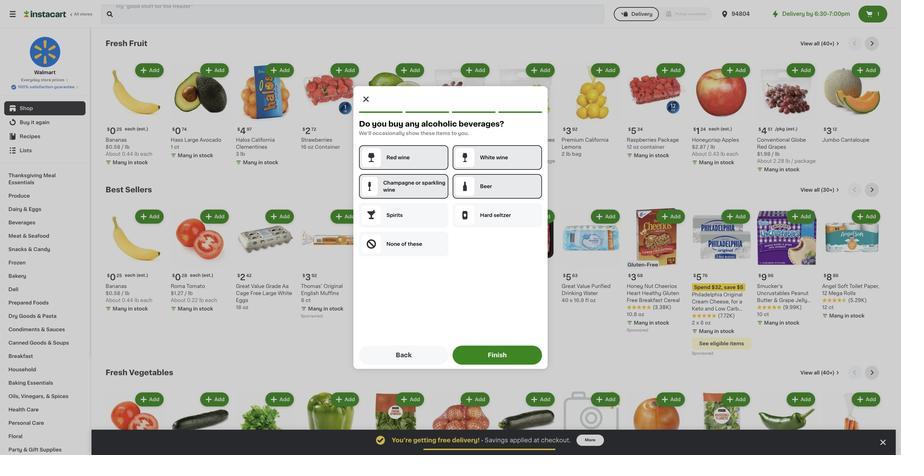 Task type: vqa. For each thing, say whether or not it's contained in the screenshot.
$ 17 99 for Boar's Head Mesquite Smoked Turkey
no



Task type: describe. For each thing, give the bounding box(es) containing it.
2.28
[[774, 159, 784, 164]]

12 inside angel soft toilet paper, 12 mega rolls
[[822, 291, 827, 296]]

hard seltzer
[[480, 213, 511, 218]]

floral
[[8, 434, 23, 439]]

wine for red wine
[[398, 155, 410, 160]]

about inside $ 4 green seedless grapes bag $1.98 / lb about 2.43 lb / package
[[497, 159, 512, 164]]

bananas for 0
[[106, 138, 127, 143]]

23
[[442, 127, 447, 132]]

& inside condiments & sauces link
[[41, 327, 45, 332]]

soups
[[53, 341, 69, 346]]

2 item carousel region from the top
[[106, 183, 882, 361]]

beverages link
[[4, 216, 86, 230]]

great for 5
[[562, 284, 576, 289]]

smucker's
[[757, 284, 783, 289]]

peanut
[[791, 291, 809, 296]]

spirits
[[387, 213, 403, 218]]

baking essentials
[[8, 381, 53, 386]]

0 vertical spatial eggs
[[29, 207, 41, 212]]

$ inside $ 4 97
[[237, 127, 240, 132]]

$ 3 12
[[824, 127, 837, 135]]

bananas $0.58 / lb about 0.44 lb each for 0
[[106, 138, 152, 157]]

lb inside premium california lemons 2 lb bag
[[566, 152, 571, 157]]

& inside party & gift supplies link
[[23, 448, 28, 453]]

prepared foods
[[8, 301, 49, 306]]

34
[[637, 127, 643, 132]]

items inside button
[[730, 342, 744, 347]]

$ inside $ 5 76
[[694, 274, 696, 278]]

lists
[[20, 148, 32, 153]]

3 view from the top
[[801, 371, 813, 376]]

about inside "conventional globe red grapes $1.98 / lb about 2.28 lb / package"
[[757, 159, 772, 164]]

grapes inside "conventional globe red grapes $1.98 / lb about 2.28 lb / package"
[[769, 145, 787, 150]]

12 inside raspberries package 12 oz container
[[627, 145, 632, 150]]

canned goods & soups
[[8, 341, 69, 346]]

view all (40+) for fruit
[[801, 41, 835, 46]]

12 inside $ 3 12
[[833, 127, 837, 132]]

4 for $ 4 51
[[761, 127, 767, 135]]

butter
[[757, 298, 773, 303]]

3 for thomas' original english muffins
[[305, 274, 311, 282]]

$ 3 92 for premium california lemons
[[563, 127, 578, 135]]

25 for each (est.)
[[117, 274, 122, 278]]

health care
[[8, 408, 39, 413]]

$0.58 for each (est.)
[[106, 291, 120, 296]]

red inside "conventional globe red grapes $1.98 / lb about 2.28 lb / package"
[[757, 145, 767, 150]]

$ 5 23
[[433, 127, 447, 135]]

bakery
[[8, 274, 26, 279]]

goods for dry
[[19, 314, 36, 319]]

(est.) inside $4.51 per package (estimated) 'element'
[[786, 127, 798, 131]]

healthy
[[642, 291, 662, 296]]

for
[[731, 300, 738, 305]]

0 inside $0.28 each (estimated) "element"
[[175, 274, 181, 282]]

water
[[584, 291, 598, 296]]

vinegars,
[[21, 394, 45, 399]]

6:30-
[[815, 11, 829, 17]]

10 ct
[[757, 312, 769, 317]]

canned goods & soups link
[[4, 337, 86, 350]]

great for 2
[[236, 284, 250, 289]]

finish
[[488, 353, 507, 358]]

to
[[452, 131, 457, 136]]

stores
[[80, 12, 92, 16]]

wine for white wine
[[496, 155, 508, 160]]

delivery by 6:30-7:00pm link
[[771, 10, 850, 18]]

california for halos california clementines 3 lb
[[251, 138, 275, 143]]

$ 5 34
[[628, 127, 643, 135]]

essentials inside thanksgiving meal essentials
[[8, 180, 34, 185]]

100%
[[18, 85, 29, 89]]

all
[[74, 12, 79, 16]]

$ inside '$ 2 72'
[[303, 127, 305, 132]]

$1.98 inside $ 4 green seedless grapes bag $1.98 / lb about 2.43 lb / package
[[497, 152, 510, 157]]

great value purified drinking water 40 x 16.9 fl oz
[[562, 284, 611, 303]]

again
[[36, 120, 50, 125]]

each inside lime 42 1 each
[[370, 145, 382, 150]]

frozen link
[[4, 256, 86, 270]]

large inside great value grade aa cage free large white eggs 18 oz
[[263, 291, 277, 296]]

oz down lifestyle
[[705, 321, 711, 326]]

$ 5 63
[[563, 274, 578, 282]]

/pkg (est.) for 5
[[450, 127, 473, 131]]

each inside roma tomato $1.27 / lb about 0.22 lb each
[[205, 298, 217, 303]]

recipes
[[20, 134, 40, 139]]

care for personal care
[[32, 421, 44, 426]]

5 for $ 5 76
[[696, 274, 702, 282]]

sandwich
[[757, 305, 781, 310]]

these inside "do you buy any alcoholic beverages? we'll occasionally show these items to you."
[[421, 131, 435, 136]]

a
[[739, 300, 742, 305]]

/pkg (est.) for 4
[[775, 127, 798, 131]]

spices
[[51, 394, 68, 399]]

$1.24 each (estimated) element
[[692, 124, 752, 137]]

free inside honey nut cheerios heart healthy gluten free breakfast cereal
[[627, 298, 638, 303]]

& inside snacks & candy link
[[28, 247, 32, 252]]

& inside meat & seafood link
[[23, 234, 27, 239]]

white inside add your shopping preferences element
[[480, 155, 495, 160]]

items inside "do you buy any alcoholic beverages? we'll occasionally show these items to you."
[[436, 131, 450, 136]]

paper,
[[864, 284, 880, 289]]

100% satisfaction guarantee button
[[11, 83, 79, 90]]

nut
[[645, 284, 654, 289]]

delivery for delivery
[[632, 12, 653, 17]]

treatment tracker modal dialog
[[92, 430, 896, 456]]

0.44 for 0
[[122, 152, 133, 157]]

view all (40+) for vegetables
[[801, 371, 835, 376]]

about inside sun harvest seedless red grapes $2.18 / lb about 2.4 lb / package
[[431, 159, 446, 164]]

lb inside halos california clementines 3 lb
[[240, 152, 245, 157]]

free inside great value grade aa cage free large white eggs 18 oz
[[250, 291, 261, 296]]

you're getting free delivery!
[[392, 438, 480, 444]]

spend
[[694, 285, 711, 290]]

$ inside $ 0 28 each (est.)
[[172, 274, 175, 278]]

$ 0 25 each (est.) for each (est.)
[[107, 274, 148, 282]]

baking
[[8, 381, 26, 386]]

smucker's uncrustables peanut butter & grape jelly sandwich
[[757, 284, 809, 310]]

view all (40+) button for fresh vegetables
[[798, 366, 843, 380]]

deli
[[8, 287, 18, 292]]

delivery button
[[614, 7, 659, 21]]

grape
[[779, 298, 794, 303]]

bag
[[572, 152, 582, 157]]

grade
[[266, 284, 281, 289]]

best
[[106, 186, 124, 194]]

raspberries
[[627, 138, 657, 143]]

$ 2 42
[[237, 274, 252, 282]]

we'll
[[359, 131, 371, 136]]

oz inside great value grade aa cage free large white eggs 18 oz
[[243, 305, 249, 310]]

premium
[[562, 138, 584, 143]]

cage
[[236, 291, 249, 296]]

74
[[182, 127, 187, 132]]

& inside smucker's uncrustables peanut butter & grape jelly sandwich
[[774, 298, 778, 303]]

0 horizontal spatial breakfast
[[8, 354, 33, 359]]

breakfast inside honey nut cheerios heart healthy gluten free breakfast cereal
[[639, 298, 663, 303]]

honey nut cheerios heart healthy gluten free breakfast cereal
[[627, 284, 680, 303]]

$ 3 92 for thomas' original english muffins
[[303, 274, 317, 282]]

walmart logo image
[[29, 37, 60, 68]]

& inside dry goods & pasta link
[[37, 314, 41, 319]]

champagne or sparkling wine
[[383, 181, 445, 193]]

soft
[[838, 284, 848, 289]]

checkout.
[[541, 438, 571, 444]]

$2.18
[[431, 152, 444, 157]]

$1.98 inside "conventional globe red grapes $1.98 / lb about 2.28 lb / package"
[[757, 152, 771, 157]]

(5.29k)
[[848, 298, 867, 303]]

96
[[768, 274, 774, 278]]

$5
[[737, 285, 744, 290]]

red inside add your shopping preferences element
[[387, 155, 397, 160]]

grapes for harvest
[[443, 145, 461, 150]]

42 inside lime 42 1 each
[[380, 138, 386, 143]]

none
[[387, 242, 400, 247]]

$ 9 96
[[759, 274, 774, 282]]

drinking
[[562, 291, 582, 296]]

do
[[359, 120, 370, 128]]

each inside $ 0 28 each (est.)
[[190, 274, 201, 278]]

$ 2 72
[[303, 127, 316, 135]]

(est.) inside '$1.24 each (estimated)' element
[[721, 127, 732, 131]]

2 up cage
[[240, 274, 245, 282]]

white inside great value grade aa cage free large white eggs 18 oz
[[278, 291, 292, 296]]

lime 42 1 each
[[366, 138, 386, 150]]

16
[[301, 145, 307, 150]]

10
[[757, 312, 763, 317]]

save
[[724, 285, 736, 290]]

all for 8
[[814, 188, 820, 193]]

$ 5 76
[[694, 274, 708, 282]]

view for 3
[[801, 41, 813, 46]]

gluten
[[663, 291, 679, 296]]

ct down mega
[[829, 305, 834, 310]]

buy it again link
[[4, 115, 86, 130]]

(3.38k)
[[653, 305, 672, 310]]

product group containing 1
[[692, 62, 752, 168]]

$ inside the $ 9 96
[[759, 274, 761, 278]]

main content containing 0
[[92, 28, 896, 456]]

thanksgiving
[[8, 173, 42, 178]]

view all (40+) button for fresh fruit
[[798, 37, 843, 51]]

dairy & eggs link
[[4, 203, 86, 216]]

condiments
[[8, 327, 40, 332]]

walmart link
[[29, 37, 60, 76]]

25 for 0
[[117, 127, 122, 132]]

/ inside roma tomato $1.27 / lb about 0.22 lb each
[[185, 291, 187, 296]]

large inside hass large avocado 1 ct
[[184, 138, 198, 143]]

red inside sun harvest seedless red grapes $2.18 / lb about 2.4 lb / package
[[431, 145, 441, 150]]

wine inside the champagne or sparkling wine
[[383, 188, 395, 193]]



Task type: locate. For each thing, give the bounding box(es) containing it.
4 up green
[[501, 127, 507, 135]]

& down uncrustables
[[774, 298, 778, 303]]

5 for $ 5 34
[[631, 127, 637, 135]]

care down vinegars,
[[27, 408, 39, 413]]

breakfast down the healthy
[[639, 298, 663, 303]]

9
[[761, 274, 767, 282]]

fresh left the vegetables
[[106, 369, 127, 377]]

1 vertical spatial care
[[32, 421, 44, 426]]

& inside oils, vinegars, & spices link
[[46, 394, 50, 399]]

$ inside $ 2 42
[[237, 274, 240, 278]]

value left grade
[[251, 284, 265, 289]]

& right meat
[[23, 234, 27, 239]]

package right the 2.4
[[466, 159, 487, 164]]

wine down show
[[398, 155, 410, 160]]

$ inside $ 5 23
[[433, 127, 436, 132]]

$ inside $ 3 12
[[824, 127, 827, 132]]

1 inside 1 button
[[877, 12, 880, 17]]

1 horizontal spatial white
[[480, 155, 495, 160]]

0 horizontal spatial /pkg
[[450, 127, 460, 131]]

0 horizontal spatial large
[[184, 138, 198, 143]]

1 vertical spatial 0.44
[[122, 298, 133, 303]]

1 4 from the left
[[501, 127, 507, 135]]

1 horizontal spatial value
[[577, 284, 590, 289]]

avocado
[[200, 138, 221, 143]]

view all (40+)
[[801, 41, 835, 46], [801, 371, 835, 376]]

1 vertical spatial view all (40+) button
[[798, 366, 843, 380]]

seedless right green
[[513, 138, 536, 143]]

3 for honey nut cheerios heart healthy gluten free breakfast cereal
[[631, 274, 637, 282]]

package down globe
[[795, 159, 816, 164]]

fresh for fresh fruit
[[106, 40, 127, 47]]

42 up cage
[[246, 274, 252, 278]]

conventional globe red grapes $1.98 / lb about 2.28 lb / package
[[757, 138, 816, 164]]

/pkg for 5
[[450, 127, 460, 131]]

& left sauces
[[41, 327, 45, 332]]

fresh for fresh vegetables
[[106, 369, 127, 377]]

1 package from the left
[[534, 159, 555, 164]]

produce
[[8, 194, 30, 199]]

$1.98 down conventional
[[757, 152, 771, 157]]

/ inside 'honeycrisp apples $2.87 / lb about 0.43 lb each'
[[707, 145, 709, 150]]

red down occasionally
[[387, 155, 397, 160]]

red down sun
[[431, 145, 441, 150]]

42 inside $ 2 42
[[246, 274, 252, 278]]

2
[[305, 127, 311, 135], [562, 152, 565, 157], [240, 274, 245, 282], [692, 321, 695, 326]]

1 horizontal spatial great
[[562, 284, 576, 289]]

product group
[[106, 62, 165, 168], [171, 62, 230, 161], [236, 62, 295, 168], [301, 62, 361, 151], [366, 62, 426, 161], [431, 62, 491, 175], [497, 62, 556, 175], [562, 62, 621, 158], [627, 62, 686, 161], [692, 62, 752, 168], [757, 62, 817, 175], [822, 62, 882, 144], [106, 208, 165, 314], [171, 208, 230, 314], [236, 208, 295, 311], [301, 208, 361, 320], [366, 208, 426, 351], [431, 208, 491, 321], [497, 208, 556, 314], [562, 208, 621, 304], [627, 208, 686, 335], [692, 208, 752, 358], [757, 208, 817, 328], [822, 208, 882, 321], [106, 392, 165, 456], [171, 392, 230, 456], [236, 392, 295, 456], [301, 392, 361, 456], [366, 392, 426, 456], [431, 392, 491, 456], [497, 392, 556, 456], [562, 392, 621, 456], [627, 392, 686, 456], [692, 392, 752, 456], [757, 392, 817, 456], [822, 392, 882, 456]]

1 horizontal spatial 8
[[827, 274, 832, 282]]

uncrustables
[[757, 291, 790, 296]]

0 vertical spatial fresh
[[106, 40, 127, 47]]

red down conventional
[[757, 145, 767, 150]]

1 vertical spatial 8
[[701, 321, 704, 326]]

honeycrisp apples $2.87 / lb about 0.43 lb each
[[692, 138, 739, 157]]

& left gift
[[23, 448, 28, 453]]

oz right 18
[[243, 305, 249, 310]]

0 horizontal spatial eggs
[[29, 207, 41, 212]]

package inside $ 4 green seedless grapes bag $1.98 / lb about 2.43 lb / package
[[534, 159, 555, 164]]

package inside "conventional globe red grapes $1.98 / lb about 2.28 lb / package"
[[795, 159, 816, 164]]

white
[[480, 155, 495, 160], [278, 291, 292, 296]]

1 fresh from the top
[[106, 40, 127, 47]]

1 california from the left
[[585, 138, 609, 143]]

essentials down thanksgiving
[[8, 180, 34, 185]]

prices
[[52, 78, 65, 82]]

package right 2.43
[[534, 159, 555, 164]]

& left candy
[[28, 247, 32, 252]]

3 down halos
[[236, 152, 239, 157]]

low
[[716, 307, 726, 312]]

1 vertical spatial items
[[730, 342, 744, 347]]

2 value from the left
[[251, 284, 265, 289]]

1 /pkg (est.) from the left
[[775, 127, 798, 131]]

2 great from the left
[[236, 284, 250, 289]]

all stores link
[[24, 4, 93, 24]]

2 fresh from the top
[[106, 369, 127, 377]]

None search field
[[101, 4, 605, 24]]

goods down prepared foods
[[19, 314, 36, 319]]

63
[[572, 274, 578, 278]]

92 for premium california lemons
[[572, 127, 578, 132]]

1 horizontal spatial california
[[585, 138, 609, 143]]

4 for $ 4 97
[[240, 127, 246, 135]]

care up floral link
[[32, 421, 44, 426]]

$ 3 68
[[628, 274, 643, 282]]

1 vertical spatial (40+)
[[821, 371, 835, 376]]

2 horizontal spatial 4
[[761, 127, 767, 135]]

tomato
[[186, 284, 205, 289]]

these up sun
[[421, 131, 435, 136]]

3 all from the top
[[814, 371, 820, 376]]

item carousel region containing fresh vegetables
[[106, 366, 882, 456]]

2 horizontal spatial free
[[647, 263, 658, 268]]

in
[[193, 153, 198, 158], [389, 153, 393, 158], [649, 153, 654, 158], [128, 160, 133, 165], [715, 160, 719, 165], [258, 160, 263, 165], [519, 167, 524, 172], [780, 167, 784, 172], [454, 167, 458, 172], [128, 307, 133, 312], [193, 307, 198, 312], [324, 307, 328, 312], [845, 314, 849, 319], [780, 321, 784, 326], [649, 321, 654, 326], [715, 329, 719, 334]]

/pkg for 4
[[775, 127, 785, 131]]

0 vertical spatial 25
[[117, 127, 122, 132]]

(est.) inside $5.23 per package (estimated) element
[[461, 127, 473, 131]]

1 item carousel region from the top
[[106, 37, 882, 177]]

items up sun
[[436, 131, 450, 136]]

bananas for each (est.)
[[106, 284, 127, 289]]

3
[[566, 127, 572, 135], [827, 127, 832, 135], [236, 152, 239, 157], [305, 274, 311, 282], [631, 274, 637, 282]]

100% satisfaction guarantee
[[18, 85, 75, 89]]

/pkg inside $4.51 per package (estimated) 'element'
[[775, 127, 785, 131]]

lemons
[[562, 145, 582, 150]]

lifestyle
[[692, 314, 713, 319]]

5 left 76
[[696, 274, 702, 282]]

1 /pkg from the left
[[775, 127, 785, 131]]

seedless inside $ 4 green seedless grapes bag $1.98 / lb about 2.43 lb / package
[[513, 138, 536, 143]]

2 $1.98 from the left
[[757, 152, 771, 157]]

california inside premium california lemons 2 lb bag
[[585, 138, 609, 143]]

guarantee
[[54, 85, 75, 89]]

item carousel region
[[106, 37, 882, 177], [106, 183, 882, 361], [106, 366, 882, 456]]

1 horizontal spatial wine
[[398, 155, 410, 160]]

1 vertical spatial $ 0 25 each (est.)
[[107, 274, 148, 282]]

x down lifestyle
[[696, 321, 699, 326]]

0 horizontal spatial seedless
[[463, 138, 485, 143]]

1 vertical spatial large
[[263, 291, 277, 296]]

more
[[585, 439, 596, 443]]

grapes inside sun harvest seedless red grapes $2.18 / lb about 2.4 lb / package
[[443, 145, 461, 150]]

dairy & eggs
[[8, 207, 41, 212]]

cantaloupe
[[841, 138, 870, 143]]

1 vertical spatial white
[[278, 291, 292, 296]]

/pkg right 51
[[775, 127, 785, 131]]

of
[[401, 242, 407, 247]]

large down grade
[[263, 291, 277, 296]]

1 vertical spatial view
[[801, 188, 813, 193]]

1 horizontal spatial package
[[534, 159, 555, 164]]

grapes down harvest
[[443, 145, 461, 150]]

$ inside $ 4 51
[[759, 127, 761, 132]]

halos california clementines 3 lb
[[236, 138, 275, 157]]

1 inside '$1.24 each (estimated)' element
[[696, 127, 700, 135]]

4 inside 'element'
[[761, 127, 767, 135]]

0 vertical spatial $0.58
[[106, 145, 120, 150]]

$0.25 each (estimated) element
[[106, 124, 165, 137], [106, 271, 165, 283]]

white down 'aa'
[[278, 291, 292, 296]]

floral link
[[4, 430, 86, 444]]

0 horizontal spatial free
[[250, 291, 261, 296]]

2.4
[[448, 159, 455, 164]]

free up "nut"
[[647, 263, 658, 268]]

& left soups
[[48, 341, 52, 346]]

meat & seafood
[[8, 234, 49, 239]]

clementines
[[236, 145, 267, 150]]

beef chuck, ground, 80%/20% button
[[497, 208, 556, 314]]

$ inside "$ 5 63"
[[563, 274, 566, 278]]

12 ct
[[822, 305, 834, 310]]

2 inside premium california lemons 2 lb bag
[[562, 152, 565, 157]]

beef chuck, ground, 80%/20%
[[497, 284, 548, 296]]

fresh left fruit
[[106, 40, 127, 47]]

eggs down cage
[[236, 298, 248, 303]]

1 horizontal spatial seedless
[[513, 138, 536, 143]]

2 view all (40+) from the top
[[801, 371, 835, 376]]

0 vertical spatial 0.44
[[122, 152, 133, 157]]

0 vertical spatial bananas $0.58 / lb about 0.44 lb each
[[106, 138, 152, 157]]

package inside sun harvest seedless red grapes $2.18 / lb about 2.4 lb / package
[[466, 159, 487, 164]]

value up water
[[577, 284, 590, 289]]

0 horizontal spatial /pkg (est.)
[[450, 127, 473, 131]]

1 vertical spatial goods
[[30, 341, 47, 346]]

0 vertical spatial goods
[[19, 314, 36, 319]]

5 left the 34
[[631, 127, 637, 135]]

breakfast
[[639, 298, 663, 303], [8, 354, 33, 359]]

$ 4 97
[[237, 127, 252, 135]]

0 vertical spatial free
[[647, 263, 658, 268]]

ct inside hass large avocado 1 ct
[[174, 145, 179, 150]]

0 horizontal spatial california
[[251, 138, 275, 143]]

grapes
[[537, 138, 555, 143], [769, 145, 787, 150], [443, 145, 461, 150]]

0 vertical spatial these
[[421, 131, 435, 136]]

about inside roma tomato $1.27 / lb about 0.22 lb each
[[171, 298, 186, 303]]

dairy
[[8, 207, 22, 212]]

92 for thomas' original english muffins
[[312, 274, 317, 278]]

value inside great value grade aa cage free large white eggs 18 oz
[[251, 284, 265, 289]]

1 horizontal spatial /pkg (est.)
[[775, 127, 798, 131]]

$1.98 down "bag"
[[497, 152, 510, 157]]

snacks & candy link
[[4, 243, 86, 256]]

2 package from the left
[[795, 159, 816, 164]]

eggs
[[29, 207, 41, 212], [236, 298, 248, 303]]

0 horizontal spatial items
[[436, 131, 450, 136]]

oz inside raspberries package 12 oz container
[[633, 145, 639, 150]]

1 0.44 from the top
[[122, 152, 133, 157]]

& right the dairy
[[23, 207, 27, 212]]

1 horizontal spatial eggs
[[236, 298, 248, 303]]

1 horizontal spatial $ 3 92
[[563, 127, 578, 135]]

0 horizontal spatial original
[[324, 284, 343, 289]]

1 $0.58 from the top
[[106, 145, 120, 150]]

chuck,
[[510, 284, 527, 289]]

delivery inside button
[[632, 12, 653, 17]]

3 for jumbo cantaloupe
[[827, 127, 832, 135]]

conventional
[[757, 138, 790, 143]]

3 up jumbo
[[827, 127, 832, 135]]

0 horizontal spatial x
[[570, 298, 573, 303]]

main content
[[92, 28, 896, 456]]

1 vertical spatial all
[[814, 188, 820, 193]]

1 $1.98 from the left
[[497, 152, 510, 157]]

& inside canned goods & soups link
[[48, 341, 52, 346]]

$ inside $ 5 34
[[628, 127, 631, 132]]

value for 5
[[577, 284, 590, 289]]

0 vertical spatial 42
[[380, 138, 386, 143]]

ct down "hass"
[[174, 145, 179, 150]]

92
[[572, 127, 578, 132], [312, 274, 317, 278]]

walmart
[[34, 70, 56, 75]]

1 vertical spatial breakfast
[[8, 354, 33, 359]]

jumbo
[[822, 138, 840, 143]]

these right of
[[408, 242, 422, 247]]

1 vertical spatial 42
[[246, 274, 252, 278]]

5 left 23
[[436, 127, 441, 135]]

2 seedless from the left
[[463, 138, 485, 143]]

1 vertical spatial 92
[[312, 274, 317, 278]]

personal care link
[[4, 417, 86, 430]]

1 vertical spatial 25
[[117, 274, 122, 278]]

8 inside product group
[[827, 274, 832, 282]]

0 vertical spatial view all (40+) button
[[798, 37, 843, 51]]

bag
[[497, 145, 506, 150]]

oz inside strawberries 16 oz container
[[308, 145, 314, 150]]

goods for canned
[[30, 341, 47, 346]]

ct
[[174, 145, 179, 150], [306, 298, 311, 303], [829, 305, 834, 310], [764, 312, 769, 317]]

value inside great value purified drinking water 40 x 16.9 fl oz
[[577, 284, 590, 289]]

bakery link
[[4, 270, 86, 283]]

items right eligible
[[730, 342, 744, 347]]

2 california from the left
[[251, 138, 275, 143]]

1 horizontal spatial 42
[[380, 138, 386, 143]]

ct right 10
[[764, 312, 769, 317]]

grapes inside $ 4 green seedless grapes bag $1.98 / lb about 2.43 lb / package
[[537, 138, 555, 143]]

1 vertical spatial eggs
[[236, 298, 248, 303]]

1 $0.25 each (estimated) element from the top
[[106, 124, 165, 137]]

0.44 for each (est.)
[[122, 298, 133, 303]]

1 inside lime 42 1 each
[[366, 145, 368, 150]]

2 horizontal spatial wine
[[496, 155, 508, 160]]

1 vertical spatial view all (40+)
[[801, 371, 835, 376]]

all inside popup button
[[814, 188, 820, 193]]

california inside halos california clementines 3 lb
[[251, 138, 275, 143]]

0 vertical spatial $ 3 92
[[563, 127, 578, 135]]

0 vertical spatial all
[[814, 41, 820, 46]]

0 horizontal spatial $1.98
[[497, 152, 510, 157]]

2 vertical spatial item carousel region
[[106, 366, 882, 456]]

0 horizontal spatial 92
[[312, 274, 317, 278]]

92 up premium on the right of the page
[[572, 127, 578, 132]]

1 view all (40+) button from the top
[[798, 37, 843, 51]]

2 $ 0 25 each (est.) from the top
[[107, 274, 148, 282]]

$0.28 each (estimated) element
[[171, 271, 230, 283]]

1 horizontal spatial x
[[696, 321, 699, 326]]

1 seedless from the left
[[513, 138, 536, 143]]

california up clementines
[[251, 138, 275, 143]]

5 left '63'
[[566, 274, 572, 282]]

about inside 'honeycrisp apples $2.87 / lb about 0.43 lb each'
[[692, 152, 707, 157]]

california for premium california lemons 2 lb bag
[[585, 138, 609, 143]]

ct right 6
[[306, 298, 311, 303]]

sponsored badge image
[[301, 315, 322, 319], [627, 329, 648, 333], [366, 345, 388, 349], [692, 352, 713, 356]]

3 for premium california lemons
[[566, 127, 572, 135]]

8
[[827, 274, 832, 282], [701, 321, 704, 326]]

1 $ 0 25 each (est.) from the top
[[107, 127, 148, 135]]

5 for $ 5 63
[[566, 274, 572, 282]]

great inside great value grade aa cage free large white eggs 18 oz
[[236, 284, 250, 289]]

shop
[[20, 106, 33, 111]]

x inside great value purified drinking water 40 x 16.9 fl oz
[[570, 298, 573, 303]]

$ 0 25 each (est.) for 0
[[107, 127, 148, 135]]

0 vertical spatial 92
[[572, 127, 578, 132]]

seedless inside sun harvest seedless red grapes $2.18 / lb about 2.4 lb / package
[[463, 138, 485, 143]]

0 horizontal spatial wine
[[383, 188, 395, 193]]

oz right the fl on the bottom right of page
[[590, 298, 596, 303]]

$ inside $ 0 74
[[172, 127, 175, 132]]

california right premium on the right of the page
[[585, 138, 609, 143]]

& left spices
[[46, 394, 50, 399]]

everyday store prices link
[[21, 77, 69, 83]]

2 /pkg from the left
[[450, 127, 460, 131]]

care for health care
[[27, 408, 39, 413]]

great up drinking
[[562, 284, 576, 289]]

/pkg (est.) inside $5.23 per package (estimated) element
[[450, 127, 473, 131]]

8 down lifestyle
[[701, 321, 704, 326]]

instacart logo image
[[24, 10, 66, 18]]

cereal
[[664, 298, 680, 303]]

/pkg right 23
[[450, 127, 460, 131]]

0 vertical spatial $ 0 25 each (est.)
[[107, 127, 148, 135]]

2 down lifestyle
[[692, 321, 695, 326]]

each inside '$1.24 each (estimated)' element
[[709, 127, 720, 131]]

product group containing 8
[[822, 208, 882, 321]]

all for 3
[[814, 41, 820, 46]]

grapes left premium on the right of the page
[[537, 138, 555, 143]]

16.9
[[574, 298, 584, 303]]

2 all from the top
[[814, 188, 820, 193]]

4 inside $ 4 green seedless grapes bag $1.98 / lb about 2.43 lb / package
[[501, 127, 507, 135]]

oz inside great value purified drinking water 40 x 16.9 fl oz
[[590, 298, 596, 303]]

occasionally
[[373, 131, 405, 136]]

/pkg (est.) up harvest
[[450, 127, 473, 131]]

1 value from the left
[[577, 284, 590, 289]]

eggs down produce "link"
[[29, 207, 41, 212]]

1 horizontal spatial delivery
[[783, 11, 805, 17]]

(est.) inside $ 0 28 each (est.)
[[202, 274, 213, 278]]

$5.23 per package (estimated) element
[[431, 124, 491, 137]]

wine down "bag"
[[496, 155, 508, 160]]

2 $0.25 each (estimated) element from the top
[[106, 271, 165, 283]]

great value grade aa cage free large white eggs 18 oz
[[236, 284, 292, 310]]

1 view all (40+) from the top
[[801, 41, 835, 46]]

0 vertical spatial care
[[27, 408, 39, 413]]

1 vertical spatial bananas
[[106, 284, 127, 289]]

original inside philadelphia original cream cheese, for a keto and low carb lifestyle
[[724, 293, 743, 298]]

recipes link
[[4, 130, 86, 144]]

4 left 51
[[761, 127, 767, 135]]

2 4 from the left
[[761, 127, 767, 135]]

x right 40
[[570, 298, 573, 303]]

dry goods & pasta
[[8, 314, 57, 319]]

1 horizontal spatial large
[[263, 291, 277, 296]]

1 horizontal spatial 92
[[572, 127, 578, 132]]

8 left 86
[[827, 274, 832, 282]]

2 bananas $0.58 / lb about 0.44 lb each from the top
[[106, 284, 152, 303]]

1 (40+) from the top
[[821, 41, 835, 46]]

1 bananas from the top
[[106, 138, 127, 143]]

$ inside $ 3 68
[[628, 274, 631, 278]]

1 inside hass large avocado 1 ct
[[171, 145, 173, 150]]

2 left 72
[[305, 127, 311, 135]]

candy
[[33, 247, 50, 252]]

0 horizontal spatial delivery
[[632, 12, 653, 17]]

breakfast up household
[[8, 354, 33, 359]]

view inside popup button
[[801, 188, 813, 193]]

toilet
[[850, 284, 863, 289]]

condiments & sauces
[[8, 327, 65, 332]]

1 vertical spatial these
[[408, 242, 422, 247]]

2 horizontal spatial package
[[795, 159, 816, 164]]

1 horizontal spatial red
[[431, 145, 441, 150]]

canned
[[8, 341, 28, 346]]

2 $0.58 from the top
[[106, 291, 120, 296]]

1 horizontal spatial 4
[[501, 127, 507, 135]]

3 package from the left
[[466, 159, 487, 164]]

store
[[41, 78, 51, 82]]

$0.58 for 0
[[106, 145, 120, 150]]

2 25 from the top
[[117, 274, 122, 278]]

0 horizontal spatial grapes
[[443, 145, 461, 150]]

white up beer in the right top of the page
[[480, 155, 495, 160]]

$0.25 each (estimated) element for 0
[[106, 124, 165, 137]]

1 horizontal spatial original
[[724, 293, 743, 298]]

92 up 'thomas''
[[312, 274, 317, 278]]

sun harvest seedless red grapes $2.18 / lb about 2.4 lb / package
[[431, 138, 487, 164]]

& inside dairy & eggs link
[[23, 207, 27, 212]]

oz right 16
[[308, 145, 314, 150]]

2 (40+) from the top
[[821, 371, 835, 376]]

wine down champagne
[[383, 188, 395, 193]]

0 vertical spatial breakfast
[[639, 298, 663, 303]]

original up muffins
[[324, 284, 343, 289]]

grapes for 4
[[537, 138, 555, 143]]

seltzer
[[494, 213, 511, 218]]

product group containing 9
[[757, 208, 817, 328]]

2 horizontal spatial grapes
[[769, 145, 787, 150]]

3 inside halos california clementines 3 lb
[[236, 152, 239, 157]]

original for muffins
[[324, 284, 343, 289]]

42 down occasionally
[[380, 138, 386, 143]]

$5.72 element
[[497, 271, 556, 283]]

free down the heart
[[627, 298, 638, 303]]

great
[[562, 284, 576, 289], [236, 284, 250, 289]]

free right cage
[[250, 291, 261, 296]]

0 vertical spatial 8
[[827, 274, 832, 282]]

2 x 8 oz
[[692, 321, 711, 326]]

(40+) for fruit
[[821, 41, 835, 46]]

0 horizontal spatial white
[[278, 291, 292, 296]]

original up for
[[724, 293, 743, 298]]

$ inside $ 8 86
[[824, 274, 827, 278]]

2 view all (40+) button from the top
[[798, 366, 843, 380]]

1 vertical spatial fresh
[[106, 369, 127, 377]]

1 great from the left
[[562, 284, 576, 289]]

0 vertical spatial item carousel region
[[106, 37, 882, 177]]

prepared foods link
[[4, 296, 86, 310]]

value for 2
[[251, 284, 265, 289]]

premium california lemons 2 lb bag
[[562, 138, 609, 157]]

1 vertical spatial essentials
[[27, 381, 53, 386]]

vegetables
[[129, 369, 173, 377]]

0 vertical spatial white
[[480, 155, 495, 160]]

28
[[182, 274, 187, 278]]

original for cheese,
[[724, 293, 743, 298]]

1 vertical spatial $0.25 each (estimated) element
[[106, 271, 165, 283]]

2 0.44 from the top
[[122, 298, 133, 303]]

value
[[577, 284, 590, 289], [251, 284, 265, 289]]

3 up 'thomas''
[[305, 274, 311, 282]]

snacks
[[8, 247, 27, 252]]

5 for $ 5 23
[[436, 127, 441, 135]]

goods down "condiments & sauces"
[[30, 341, 47, 346]]

2 horizontal spatial red
[[757, 145, 767, 150]]

$ inside "$ 1 24"
[[694, 127, 696, 132]]

1 bananas $0.58 / lb about 0.44 lb each from the top
[[106, 138, 152, 157]]

1 25 from the top
[[117, 127, 122, 132]]

container
[[315, 145, 340, 150]]

$ 3 92 up 'thomas''
[[303, 274, 317, 282]]

seedless down you.
[[463, 138, 485, 143]]

large down 74
[[184, 138, 198, 143]]

$ 4 green seedless grapes bag $1.98 / lb about 2.43 lb / package
[[497, 127, 555, 164]]

2 down lemons
[[562, 152, 565, 157]]

$ 0 28 each (est.)
[[172, 274, 213, 282]]

roma tomato $1.27 / lb about 0.22 lb each
[[171, 284, 217, 303]]

1 horizontal spatial /pkg
[[775, 127, 785, 131]]

original inside the thomas' original english muffins 6 ct
[[324, 284, 343, 289]]

86
[[833, 274, 839, 278]]

0 horizontal spatial great
[[236, 284, 250, 289]]

1 all from the top
[[814, 41, 820, 46]]

0 horizontal spatial 4
[[240, 127, 246, 135]]

/pkg inside $5.23 per package (estimated) element
[[450, 127, 460, 131]]

oz right 10.8
[[639, 312, 644, 317]]

3 left 68
[[631, 274, 637, 282]]

1 horizontal spatial free
[[627, 298, 638, 303]]

each inside 'honeycrisp apples $2.87 / lb about 0.43 lb each'
[[727, 152, 739, 157]]

94804
[[732, 11, 750, 17]]

3 item carousel region from the top
[[106, 366, 882, 456]]

bananas $0.58 / lb about 0.44 lb each for each (est.)
[[106, 284, 152, 303]]

hass large avocado 1 ct
[[171, 138, 221, 150]]

2 view from the top
[[801, 188, 813, 193]]

great up cage
[[236, 284, 250, 289]]

$1.98
[[497, 152, 510, 157], [757, 152, 771, 157]]

0 vertical spatial bananas
[[106, 138, 127, 143]]

$ inside $ 0 33
[[368, 127, 370, 132]]

4 for $ 4 green seedless grapes bag $1.98 / lb about 2.43 lb / package
[[501, 127, 507, 135]]

service type group
[[614, 7, 712, 21]]

ct inside the thomas' original english muffins 6 ct
[[306, 298, 311, 303]]

spend $32, save $5
[[694, 285, 744, 290]]

1 view from the top
[[801, 41, 813, 46]]

1 horizontal spatial items
[[730, 342, 744, 347]]

/pkg (est.) right 51
[[775, 127, 798, 131]]

4 left 97 on the left of page
[[240, 127, 246, 135]]

fl
[[585, 298, 589, 303]]

$4.51 per package (estimated) element
[[757, 124, 817, 137]]

2 vertical spatial free
[[627, 298, 638, 303]]

/pkg
[[775, 127, 785, 131], [450, 127, 460, 131]]

2 vertical spatial view
[[801, 371, 813, 376]]

3 up premium on the right of the page
[[566, 127, 572, 135]]

$ 3 92 up premium on the right of the page
[[563, 127, 578, 135]]

2 /pkg (est.) from the left
[[450, 127, 473, 131]]

0.44
[[122, 152, 133, 157], [122, 298, 133, 303]]

0 horizontal spatial red
[[387, 155, 397, 160]]

2 bananas from the top
[[106, 284, 127, 289]]

view for 8
[[801, 188, 813, 193]]

sellers
[[125, 186, 152, 194]]

7:00pm
[[829, 11, 850, 17]]

1 vertical spatial free
[[250, 291, 261, 296]]

$ inside $ 4 green seedless grapes bag $1.98 / lb about 2.43 lb / package
[[498, 127, 501, 132]]

eggs inside great value grade aa cage free large white eggs 18 oz
[[236, 298, 248, 303]]

1 vertical spatial original
[[724, 293, 743, 298]]

$0.25 each (estimated) element for each (est.)
[[106, 271, 165, 283]]

essentials up oils, vinegars, & spices
[[27, 381, 53, 386]]

grapes down conventional
[[769, 145, 787, 150]]

1 horizontal spatial $1.98
[[757, 152, 771, 157]]

delivery for delivery by 6:30-7:00pm
[[783, 11, 805, 17]]

0 horizontal spatial 8
[[701, 321, 704, 326]]

oz down raspberries
[[633, 145, 639, 150]]

$1.27
[[171, 291, 184, 296]]

1 horizontal spatial grapes
[[537, 138, 555, 143]]

& left pasta
[[37, 314, 41, 319]]

(40+) for vegetables
[[821, 371, 835, 376]]

★★★★★
[[822, 298, 847, 303], [822, 298, 847, 303], [757, 305, 782, 310], [757, 305, 782, 310], [627, 305, 652, 310], [627, 305, 652, 310], [692, 314, 717, 319], [692, 314, 717, 319]]

add your shopping preferences element
[[353, 86, 548, 369]]

3 4 from the left
[[240, 127, 246, 135]]

0 horizontal spatial 42
[[246, 274, 252, 278]]



